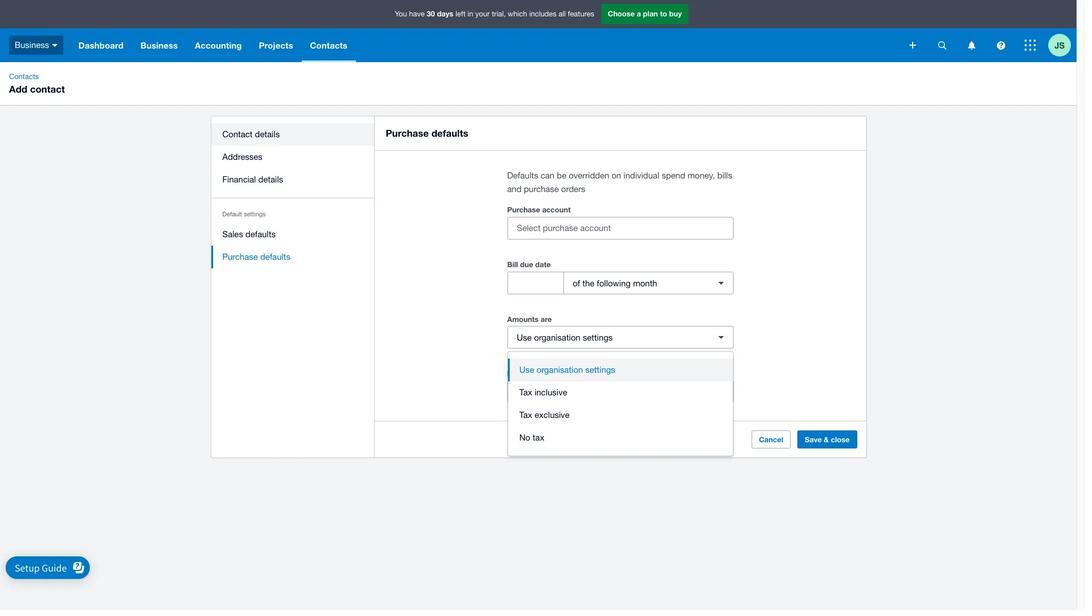 Task type: locate. For each thing, give the bounding box(es) containing it.
0 vertical spatial organisation
[[534, 333, 581, 342]]

purchase defaults inside button
[[222, 252, 290, 262]]

0 vertical spatial use organisation settings
[[517, 333, 613, 342]]

contacts
[[310, 40, 348, 50], [9, 72, 39, 81]]

navigation
[[70, 28, 902, 62]]

tax
[[519, 388, 532, 397], [519, 410, 532, 420]]

&
[[824, 435, 829, 444]]

financial details
[[222, 175, 283, 184]]

settings inside use organisation settings button
[[585, 365, 615, 375]]

contacts up add
[[9, 72, 39, 81]]

2 use organisation settings button from the top
[[507, 380, 733, 403]]

details down "addresses" button
[[258, 175, 283, 184]]

cancel
[[759, 435, 783, 444]]

svg image
[[1025, 40, 1036, 51], [909, 42, 916, 49], [52, 44, 58, 47]]

navigation inside banner
[[70, 28, 902, 62]]

financial details button
[[211, 168, 374, 191]]

tax exclusive
[[519, 410, 570, 420]]

choose a plan to buy
[[608, 9, 682, 18]]

organisation for amounts are
[[534, 333, 581, 342]]

1 vertical spatial defaults
[[245, 229, 276, 239]]

use organisation settings button for amounts are
[[507, 326, 733, 349]]

0 vertical spatial use organisation settings button
[[507, 326, 733, 349]]

contacts for contacts
[[310, 40, 348, 50]]

amounts are
[[507, 315, 552, 324]]

close
[[831, 435, 850, 444]]

2 business button from the left
[[132, 28, 186, 62]]

to
[[660, 9, 667, 18]]

contacts right projects popup button at the left top
[[310, 40, 348, 50]]

settings up use organisation settings button
[[583, 333, 613, 342]]

tax for tax inclusive
[[519, 388, 532, 397]]

2 vertical spatial use
[[517, 387, 532, 397]]

defaults can be overridden on individual spend money, bills and purchase orders
[[507, 171, 732, 194]]

use up tax inclusive
[[519, 365, 534, 375]]

purchase defaults
[[386, 127, 468, 139], [222, 252, 290, 262]]

bill
[[507, 260, 518, 269]]

no tax button
[[508, 427, 733, 449]]

use down amounts
[[517, 333, 532, 342]]

details
[[255, 129, 280, 139], [258, 175, 283, 184]]

tax down purchase tax
[[519, 388, 532, 397]]

0 vertical spatial tax
[[542, 369, 553, 378]]

0 vertical spatial defaults
[[432, 127, 468, 139]]

organisation up inclusive
[[537, 365, 583, 375]]

0 horizontal spatial svg image
[[52, 44, 58, 47]]

purchase account
[[507, 205, 571, 214]]

0 horizontal spatial svg image
[[938, 41, 946, 49]]

defaults
[[432, 127, 468, 139], [245, 229, 276, 239], [260, 252, 290, 262]]

1 vertical spatial tax
[[533, 433, 544, 443]]

1 vertical spatial details
[[258, 175, 283, 184]]

group containing use organisation settings
[[508, 352, 733, 456]]

money,
[[688, 171, 715, 180]]

exclusive
[[535, 410, 570, 420]]

contacts link
[[5, 71, 43, 83]]

1 vertical spatial use organisation settings
[[519, 365, 615, 375]]

2 vertical spatial organisation
[[534, 387, 581, 397]]

use organisation settings down are
[[517, 333, 613, 342]]

2 horizontal spatial svg image
[[1025, 40, 1036, 51]]

None number field
[[508, 272, 563, 294]]

defaults inside 'button'
[[245, 229, 276, 239]]

1 horizontal spatial svg image
[[968, 41, 975, 49]]

2 vertical spatial defaults
[[260, 252, 290, 262]]

2 horizontal spatial svg image
[[997, 41, 1005, 49]]

tax inclusive
[[519, 388, 567, 397]]

list box containing use organisation settings
[[508, 352, 733, 456]]

settings up tax inclusive button
[[585, 365, 615, 375]]

settings
[[244, 211, 266, 218], [583, 333, 613, 342], [585, 365, 615, 375], [583, 387, 613, 397]]

1 vertical spatial tax
[[519, 410, 532, 420]]

1 use organisation settings button from the top
[[507, 326, 733, 349]]

left
[[456, 10, 466, 18]]

tax for tax exclusive
[[519, 410, 532, 420]]

default
[[222, 211, 242, 218]]

overridden
[[569, 171, 609, 180]]

tax right no
[[533, 433, 544, 443]]

use organisation settings button
[[508, 359, 733, 382]]

buy
[[669, 9, 682, 18]]

defaults
[[507, 171, 538, 180]]

menu
[[211, 116, 374, 275]]

cancel button
[[752, 431, 791, 449]]

details right contact
[[255, 129, 280, 139]]

1 vertical spatial purchase defaults
[[222, 252, 290, 262]]

sales
[[222, 229, 243, 239]]

settings up 'sales defaults' at the left of page
[[244, 211, 266, 218]]

use organisation settings
[[517, 333, 613, 342], [519, 365, 615, 375], [517, 387, 613, 397]]

1 vertical spatial contacts
[[9, 72, 39, 81]]

svg image
[[938, 41, 946, 49], [968, 41, 975, 49], [997, 41, 1005, 49]]

no tax
[[519, 433, 544, 443]]

defaults inside button
[[260, 252, 290, 262]]

business button
[[0, 28, 70, 62], [132, 28, 186, 62]]

1 horizontal spatial contacts
[[310, 40, 348, 50]]

2 vertical spatial use organisation settings
[[517, 387, 613, 397]]

banner
[[0, 0, 1077, 62]]

settings for use organisation settings popup button related to amounts are
[[583, 333, 613, 342]]

navigation containing dashboard
[[70, 28, 902, 62]]

0 vertical spatial tax
[[519, 388, 532, 397]]

1 vertical spatial use organisation settings button
[[507, 380, 733, 403]]

2 tax from the top
[[519, 410, 532, 420]]

use organisation settings up exclusive
[[517, 387, 613, 397]]

business
[[15, 40, 49, 50], [140, 40, 178, 50]]

all
[[559, 10, 566, 18]]

1 tax from the top
[[519, 388, 532, 397]]

date
[[535, 260, 551, 269]]

organisation down are
[[534, 333, 581, 342]]

use organisation settings button up use organisation settings button
[[507, 326, 733, 349]]

you have 30 days left in your trial, which includes all features
[[395, 9, 594, 18]]

contacts inside contacts add contact
[[9, 72, 39, 81]]

use organisation settings up inclusive
[[519, 365, 615, 375]]

tax for no tax
[[533, 433, 544, 443]]

sales defaults button
[[211, 223, 374, 246]]

group
[[508, 352, 733, 456]]

purchase
[[524, 184, 559, 194]]

use organisation settings button
[[507, 326, 733, 349], [507, 380, 733, 403]]

list box
[[508, 352, 733, 456]]

choose
[[608, 9, 635, 18]]

1 horizontal spatial business button
[[132, 28, 186, 62]]

use organisation settings button for purchase tax
[[507, 380, 733, 403]]

use organisation settings button up tax exclusive button
[[507, 380, 733, 403]]

0 horizontal spatial contacts
[[9, 72, 39, 81]]

use down purchase tax
[[517, 387, 532, 397]]

purchase inside button
[[222, 252, 258, 262]]

use for amounts
[[517, 333, 532, 342]]

tax inside button
[[533, 433, 544, 443]]

contacts inside popup button
[[310, 40, 348, 50]]

1 vertical spatial use
[[519, 365, 534, 375]]

settings down use organisation settings button
[[583, 387, 613, 397]]

organisation
[[534, 333, 581, 342], [537, 365, 583, 375], [534, 387, 581, 397]]

days
[[437, 9, 453, 18]]

use
[[517, 333, 532, 342], [519, 365, 534, 375], [517, 387, 532, 397]]

purchase tax
[[507, 369, 553, 378]]

0 vertical spatial details
[[255, 129, 280, 139]]

0 horizontal spatial purchase defaults
[[222, 252, 290, 262]]

features
[[568, 10, 594, 18]]

bills
[[717, 171, 732, 180]]

you
[[395, 10, 407, 18]]

tax up no
[[519, 410, 532, 420]]

tax up inclusive
[[542, 369, 553, 378]]

accounting
[[195, 40, 242, 50]]

30
[[427, 9, 435, 18]]

1 vertical spatial organisation
[[537, 365, 583, 375]]

add
[[9, 83, 27, 95]]

tax
[[542, 369, 553, 378], [533, 433, 544, 443]]

organisation up exclusive
[[534, 387, 581, 397]]

organisation for purchase tax
[[534, 387, 581, 397]]

0 horizontal spatial business button
[[0, 28, 70, 62]]

0 vertical spatial use
[[517, 333, 532, 342]]

0 vertical spatial contacts
[[310, 40, 348, 50]]

0 vertical spatial purchase defaults
[[386, 127, 468, 139]]

purchase
[[386, 127, 429, 139], [507, 205, 540, 214], [222, 252, 258, 262], [507, 369, 540, 378]]

js
[[1055, 40, 1065, 50]]

in
[[468, 10, 473, 18]]

account
[[542, 205, 571, 214]]



Task type: vqa. For each thing, say whether or not it's contained in the screenshot.
bottommost DETAILS
yes



Task type: describe. For each thing, give the bounding box(es) containing it.
amounts
[[507, 315, 539, 324]]

bill due date
[[507, 260, 551, 269]]

projects
[[259, 40, 293, 50]]

none number field inside bill due date group
[[508, 272, 563, 294]]

dashboard link
[[70, 28, 132, 62]]

default settings
[[222, 211, 266, 218]]

contacts add contact
[[9, 72, 65, 95]]

be
[[557, 171, 566, 180]]

1 business button from the left
[[0, 28, 70, 62]]

organisation inside button
[[537, 365, 583, 375]]

bill due date group
[[507, 272, 733, 294]]

use inside button
[[519, 365, 534, 375]]

individual
[[624, 171, 659, 180]]

projects button
[[250, 28, 302, 62]]

contact details button
[[211, 123, 374, 146]]

settings for use organisation settings button
[[585, 365, 615, 375]]

use organisation settings inside button
[[519, 365, 615, 375]]

menu containing contact details
[[211, 116, 374, 275]]

defaults for purchase defaults button
[[260, 252, 290, 262]]

1 svg image from the left
[[938, 41, 946, 49]]

orders
[[561, 184, 585, 194]]

trial,
[[492, 10, 506, 18]]

save & close
[[805, 435, 850, 444]]

1 horizontal spatial purchase defaults
[[386, 127, 468, 139]]

which
[[508, 10, 527, 18]]

are
[[541, 315, 552, 324]]

svg image inside the business popup button
[[52, 44, 58, 47]]

settings inside menu
[[244, 211, 266, 218]]

0 horizontal spatial business
[[15, 40, 49, 50]]

of the following month
[[573, 278, 657, 288]]

Purchase account field
[[508, 218, 733, 239]]

save & close button
[[798, 431, 857, 449]]

plan
[[643, 9, 658, 18]]

save
[[805, 435, 822, 444]]

contact
[[222, 129, 253, 139]]

2 svg image from the left
[[968, 41, 975, 49]]

js button
[[1048, 28, 1077, 62]]

following
[[597, 278, 631, 288]]

details for contact details
[[255, 129, 280, 139]]

use organisation settings for tax
[[517, 387, 613, 397]]

have
[[409, 10, 425, 18]]

contacts for contacts add contact
[[9, 72, 39, 81]]

dashboard
[[78, 40, 124, 50]]

includes
[[529, 10, 557, 18]]

your
[[475, 10, 490, 18]]

contacts button
[[302, 28, 356, 62]]

banner containing js
[[0, 0, 1077, 62]]

inclusive
[[535, 388, 567, 397]]

addresses button
[[211, 146, 374, 168]]

the
[[583, 278, 595, 288]]

tax exclusive button
[[508, 404, 733, 427]]

on
[[612, 171, 621, 180]]

sales defaults
[[222, 229, 276, 239]]

financial
[[222, 175, 256, 184]]

1 horizontal spatial business
[[140, 40, 178, 50]]

month
[[633, 278, 657, 288]]

a
[[637, 9, 641, 18]]

use organisation settings for are
[[517, 333, 613, 342]]

contact details
[[222, 129, 280, 139]]

details for financial details
[[258, 175, 283, 184]]

due
[[520, 260, 533, 269]]

defaults for sales defaults 'button'
[[245, 229, 276, 239]]

addresses
[[222, 152, 262, 162]]

settings for purchase tax use organisation settings popup button
[[583, 387, 613, 397]]

3 svg image from the left
[[997, 41, 1005, 49]]

accounting button
[[186, 28, 250, 62]]

spend
[[662, 171, 685, 180]]

tax inclusive button
[[508, 382, 733, 404]]

of the following month button
[[563, 272, 733, 294]]

can
[[541, 171, 555, 180]]

1 horizontal spatial svg image
[[909, 42, 916, 49]]

purchase defaults button
[[211, 246, 374, 268]]

no
[[519, 433, 530, 443]]

contact
[[30, 83, 65, 95]]

tax for purchase tax
[[542, 369, 553, 378]]

and
[[507, 184, 522, 194]]

use for purchase
[[517, 387, 532, 397]]

of
[[573, 278, 580, 288]]



